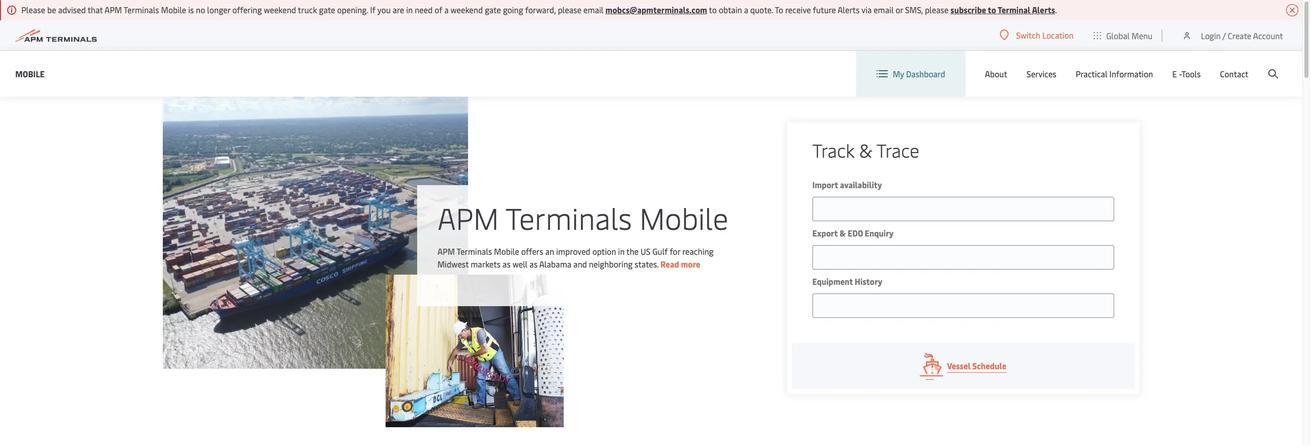 Task type: describe. For each thing, give the bounding box(es) containing it.
sms,
[[906, 4, 923, 15]]

or
[[896, 4, 904, 15]]

mobcs@apmterminals.com link
[[606, 4, 708, 15]]

of
[[435, 4, 443, 15]]

2 alerts from the left
[[1033, 4, 1056, 15]]

contact
[[1221, 68, 1249, 79]]

the
[[627, 246, 639, 257]]

switch
[[1017, 30, 1041, 41]]

and
[[574, 258, 587, 270]]

quote. to
[[751, 4, 784, 15]]

truck
[[298, 4, 317, 15]]

switch location button
[[1000, 30, 1074, 41]]

enquiry
[[865, 228, 894, 239]]

mobile inside apm terminals mobile offers an improved option in the us gulf for reaching midwest markets as well as alabama and neighboring states.
[[494, 246, 520, 257]]

going
[[503, 4, 524, 15]]

1 as from the left
[[503, 258, 511, 270]]

forward,
[[526, 4, 556, 15]]

account
[[1254, 30, 1284, 41]]

my
[[893, 68, 905, 79]]

.
[[1056, 4, 1058, 15]]

-
[[1180, 68, 1182, 79]]

gulf
[[653, 246, 668, 257]]

mobcs@apmterminals.com
[[606, 4, 708, 15]]

read more link
[[661, 258, 701, 270]]

0 vertical spatial apm
[[105, 4, 122, 15]]

e -tools button
[[1173, 51, 1201, 97]]

/
[[1223, 30, 1227, 41]]

for
[[670, 246, 681, 257]]

more
[[681, 258, 701, 270]]

be
[[47, 4, 56, 15]]

about button
[[986, 51, 1008, 97]]

mobile link
[[15, 67, 45, 80]]

advised
[[58, 4, 86, 15]]

please
[[21, 4, 45, 15]]

login / create account link
[[1183, 20, 1284, 50]]

that
[[88, 4, 103, 15]]

longer
[[207, 4, 230, 15]]

vessel schedule link
[[792, 344, 1135, 389]]

contact button
[[1221, 51, 1249, 97]]

track
[[813, 137, 855, 162]]

my dashboard
[[893, 68, 946, 79]]

login / create account
[[1202, 30, 1284, 41]]

terminals for apm terminals mobile
[[506, 197, 632, 237]]

trace
[[877, 137, 920, 162]]

apm terminals mobile offers an improved option in the us gulf for reaching midwest markets as well as alabama and neighboring states.
[[438, 246, 714, 270]]

import availability
[[813, 179, 883, 190]]

practical
[[1076, 68, 1108, 79]]

practical information button
[[1076, 51, 1154, 97]]

alabama
[[540, 258, 572, 270]]

apm for apm terminals mobile offers an improved option in the us gulf for reaching midwest markets as well as alabama and neighboring states.
[[438, 246, 455, 257]]

schedule
[[973, 360, 1007, 372]]

if
[[370, 4, 376, 15]]

track & trace
[[813, 137, 920, 162]]

history
[[855, 276, 883, 287]]

export
[[813, 228, 838, 239]]

availability
[[840, 179, 883, 190]]

xin da yang zhou  docked at apm terminals mobile image
[[163, 97, 468, 369]]

switch location
[[1017, 30, 1074, 41]]

export & edo enquiry
[[813, 228, 894, 239]]

dashboard
[[907, 68, 946, 79]]

you
[[378, 4, 391, 15]]

in inside apm terminals mobile offers an improved option in the us gulf for reaching midwest markets as well as alabama and neighboring states.
[[618, 246, 625, 257]]

2 weekend from the left
[[451, 4, 483, 15]]

global
[[1107, 30, 1130, 41]]

1 gate from the left
[[319, 4, 335, 15]]

import
[[813, 179, 839, 190]]

apm for apm terminals mobile
[[438, 197, 499, 237]]

vessel schedule
[[948, 360, 1007, 372]]



Task type: vqa. For each thing, say whether or not it's contained in the screenshot.
Trucking company responsible for pick up text box
no



Task type: locate. For each thing, give the bounding box(es) containing it.
0 vertical spatial terminals
[[124, 4, 159, 15]]

equipment
[[813, 276, 853, 287]]

1 horizontal spatial a
[[745, 4, 749, 15]]

as
[[503, 258, 511, 270], [530, 258, 538, 270]]

terminal
[[998, 4, 1031, 15]]

2 email from the left
[[874, 4, 894, 15]]

vessel
[[948, 360, 971, 372]]

1 horizontal spatial gate
[[485, 4, 501, 15]]

us
[[641, 246, 651, 257]]

my dashboard button
[[877, 51, 946, 97]]

0 horizontal spatial email
[[584, 4, 604, 15]]

please
[[558, 4, 582, 15], [925, 4, 949, 15]]

apm terminals mobile
[[438, 197, 729, 237]]

a
[[445, 4, 449, 15], [745, 4, 749, 15]]

subscribe
[[951, 4, 987, 15]]

1 horizontal spatial as
[[530, 258, 538, 270]]

0 horizontal spatial please
[[558, 4, 582, 15]]

reaching
[[683, 246, 714, 257]]

1 horizontal spatial to
[[988, 4, 997, 15]]

states.
[[635, 258, 659, 270]]

1 horizontal spatial in
[[618, 246, 625, 257]]

a right of
[[445, 4, 449, 15]]

2 horizontal spatial terminals
[[506, 197, 632, 237]]

0 vertical spatial &
[[860, 137, 873, 162]]

equipment history
[[813, 276, 883, 287]]

weekend
[[264, 4, 296, 15], [451, 4, 483, 15]]

terminals up markets
[[457, 246, 492, 257]]

midwest
[[438, 258, 469, 270]]

in right are
[[406, 4, 413, 15]]

& for edo
[[840, 228, 846, 239]]

markets
[[471, 258, 501, 270]]

0 horizontal spatial as
[[503, 258, 511, 270]]

2 please from the left
[[925, 4, 949, 15]]

0 horizontal spatial &
[[840, 228, 846, 239]]

1 horizontal spatial please
[[925, 4, 949, 15]]

alerts left via
[[838, 4, 860, 15]]

global menu
[[1107, 30, 1153, 41]]

1 horizontal spatial weekend
[[451, 4, 483, 15]]

weekend right of
[[451, 4, 483, 15]]

1 vertical spatial in
[[618, 246, 625, 257]]

alerts up switch location on the top right
[[1033, 4, 1056, 15]]

gate right truck
[[319, 4, 335, 15]]

create
[[1229, 30, 1252, 41]]

2 vertical spatial terminals
[[457, 246, 492, 257]]

1 vertical spatial &
[[840, 228, 846, 239]]

0 horizontal spatial in
[[406, 4, 413, 15]]

are
[[393, 4, 404, 15]]

0 horizontal spatial weekend
[[264, 4, 296, 15]]

1 horizontal spatial email
[[874, 4, 894, 15]]

menu
[[1132, 30, 1153, 41]]

1 vertical spatial terminals
[[506, 197, 632, 237]]

improved
[[556, 246, 591, 257]]

please right sms,
[[925, 4, 949, 15]]

email
[[584, 4, 604, 15], [874, 4, 894, 15]]

0 horizontal spatial a
[[445, 4, 449, 15]]

terminals for apm terminals mobile offers an improved option in the us gulf for reaching midwest markets as well as alabama and neighboring states.
[[457, 246, 492, 257]]

1 a from the left
[[445, 4, 449, 15]]

is
[[188, 4, 194, 15]]

neighboring
[[589, 258, 633, 270]]

& left edo
[[840, 228, 846, 239]]

global menu button
[[1085, 20, 1163, 51]]

0 vertical spatial in
[[406, 4, 413, 15]]

login
[[1202, 30, 1221, 41]]

1 horizontal spatial terminals
[[457, 246, 492, 257]]

offers
[[522, 246, 544, 257]]

apm inside apm terminals mobile offers an improved option in the us gulf for reaching midwest markets as well as alabama and neighboring states.
[[438, 246, 455, 257]]

& left the trace
[[860, 137, 873, 162]]

a right obtain in the top of the page
[[745, 4, 749, 15]]

edo
[[848, 228, 863, 239]]

practical information
[[1076, 68, 1154, 79]]

well
[[513, 258, 528, 270]]

terminals inside apm terminals mobile offers an improved option in the us gulf for reaching midwest markets as well as alabama and neighboring states.
[[457, 246, 492, 257]]

& for trace
[[860, 137, 873, 162]]

0 horizontal spatial to
[[709, 4, 717, 15]]

2 as from the left
[[530, 258, 538, 270]]

no
[[196, 4, 205, 15]]

apm
[[105, 4, 122, 15], [438, 197, 499, 237], [438, 246, 455, 257]]

via
[[862, 4, 872, 15]]

in
[[406, 4, 413, 15], [618, 246, 625, 257]]

as down 'offers'
[[530, 258, 538, 270]]

read more
[[661, 258, 701, 270]]

receive
[[786, 4, 811, 15]]

terminals up improved
[[506, 197, 632, 237]]

1 vertical spatial apm
[[438, 197, 499, 237]]

e -tools
[[1173, 68, 1201, 79]]

please be advised that apm terminals mobile is no longer offering weekend truck gate opening. if you are in need of a weekend gate going forward, please email mobcs@apmterminals.com to obtain a quote. to receive future alerts via email or sms, please subscribe to terminal alerts .
[[21, 4, 1058, 15]]

1 horizontal spatial &
[[860, 137, 873, 162]]

to
[[709, 4, 717, 15], [988, 4, 997, 15]]

to left obtain in the top of the page
[[709, 4, 717, 15]]

1 email from the left
[[584, 4, 604, 15]]

services button
[[1027, 51, 1057, 97]]

option
[[593, 246, 616, 257]]

tools
[[1182, 68, 1201, 79]]

1 to from the left
[[709, 4, 717, 15]]

opening.
[[337, 4, 368, 15]]

0 horizontal spatial gate
[[319, 4, 335, 15]]

to left terminal
[[988, 4, 997, 15]]

2 vertical spatial apm
[[438, 246, 455, 257]]

an
[[546, 246, 555, 257]]

please right forward,
[[558, 4, 582, 15]]

read
[[661, 258, 680, 270]]

about
[[986, 68, 1008, 79]]

services
[[1027, 68, 1057, 79]]

2 to from the left
[[988, 4, 997, 15]]

0 horizontal spatial terminals
[[124, 4, 159, 15]]

2 a from the left
[[745, 4, 749, 15]]

alerts
[[838, 4, 860, 15], [1033, 4, 1056, 15]]

1 please from the left
[[558, 4, 582, 15]]

offering
[[232, 4, 262, 15]]

obtain
[[719, 4, 743, 15]]

as left well
[[503, 258, 511, 270]]

close alert image
[[1287, 4, 1299, 16]]

&
[[860, 137, 873, 162], [840, 228, 846, 239]]

terminals right that
[[124, 4, 159, 15]]

subscribe to terminal alerts link
[[951, 4, 1056, 15]]

e
[[1173, 68, 1178, 79]]

mobile
[[161, 4, 186, 15], [15, 68, 45, 79], [640, 197, 729, 237], [494, 246, 520, 257]]

mobile secondary image
[[386, 275, 564, 428]]

location
[[1043, 30, 1074, 41]]

weekend left truck
[[264, 4, 296, 15]]

0 horizontal spatial alerts
[[838, 4, 860, 15]]

gate left going
[[485, 4, 501, 15]]

1 alerts from the left
[[838, 4, 860, 15]]

in left the
[[618, 246, 625, 257]]

information
[[1110, 68, 1154, 79]]

2 gate from the left
[[485, 4, 501, 15]]

need
[[415, 4, 433, 15]]

1 weekend from the left
[[264, 4, 296, 15]]

1 horizontal spatial alerts
[[1033, 4, 1056, 15]]



